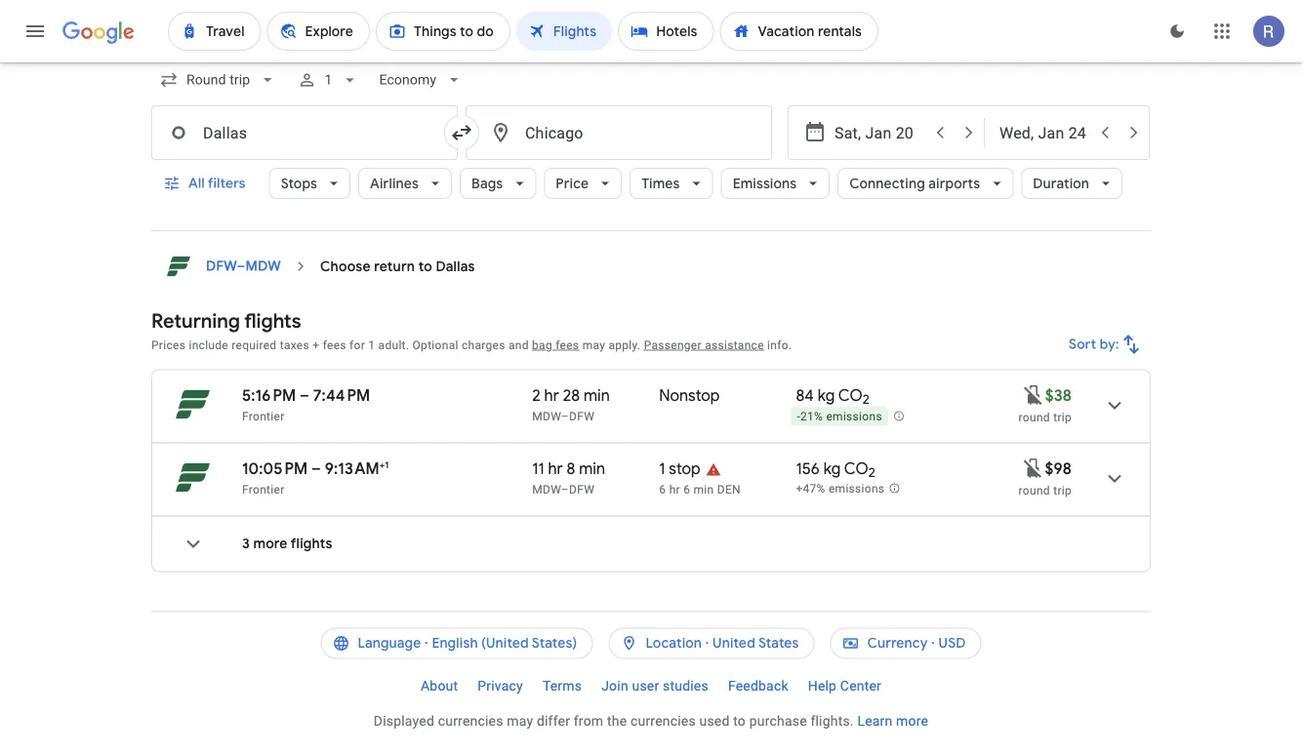 Task type: describe. For each thing, give the bounding box(es) containing it.
dfw for 7:44 pm
[[569, 410, 595, 424]]

2 for 11 hr 8 min
[[869, 465, 875, 482]]

trip for $98
[[1053, 484, 1072, 498]]

times button
[[630, 161, 713, 207]]

and
[[509, 339, 529, 352]]

10:05 pm
[[242, 459, 308, 479]]

84 kg co 2
[[796, 386, 870, 409]]

feedback link
[[718, 672, 798, 703]]

none text field inside search box
[[466, 106, 772, 161]]

6 hr 6 min den
[[659, 483, 741, 497]]

1 vertical spatial may
[[507, 714, 533, 730]]

center
[[840, 679, 881, 695]]

may inside returning flights main content
[[582, 339, 605, 352]]

2 vertical spatial min
[[694, 483, 714, 497]]

11 hr 8 min mdw – dfw
[[532, 459, 605, 497]]

21%
[[800, 411, 823, 424]]

hr for 11
[[548, 459, 563, 479]]

adult.
[[378, 339, 409, 352]]

den
[[717, 483, 741, 497]]

kg for 84
[[818, 386, 835, 406]]

2 6 from the left
[[683, 483, 690, 497]]

Arrival time: 9:13 AM on  Thursday, January 25. text field
[[325, 459, 389, 479]]

– for 7:44 pm
[[300, 386, 309, 406]]

-
[[797, 411, 800, 424]]

prices include required taxes + fees for 1 adult. optional charges and bag fees may apply. passenger assistance
[[151, 339, 764, 352]]

none search field containing all filters
[[151, 57, 1151, 232]]

84
[[796, 386, 814, 406]]

choose
[[320, 258, 371, 276]]

1 6 from the left
[[659, 483, 666, 497]]

all filters
[[188, 175, 246, 193]]

united
[[713, 635, 755, 653]]

(united
[[481, 635, 529, 653]]

all filters button
[[151, 161, 261, 207]]

prices
[[151, 339, 186, 352]]

0 vertical spatial dfw
[[206, 258, 237, 276]]

1 horizontal spatial more
[[896, 714, 928, 730]]

location
[[646, 635, 702, 653]]

min for 11 hr 8 min
[[579, 459, 605, 479]]

1 fees from the left
[[323, 339, 346, 352]]

language
[[358, 635, 421, 653]]

learn
[[857, 714, 893, 730]]

connecting airports
[[849, 175, 980, 193]]

the
[[607, 714, 627, 730]]

all
[[188, 175, 205, 193]]

help center link
[[798, 672, 891, 703]]

states)
[[532, 635, 577, 653]]

5:16 pm – 7:44 pm frontier
[[242, 386, 370, 424]]

9:13 am
[[325, 459, 380, 479]]

leaves chicago midway international airport at 5:16 pm on wednesday, january 24 and arrives at dallas/fort worth international airport at 7:44 pm on wednesday, january 24. element
[[242, 386, 370, 406]]

1 vertical spatial emissions
[[829, 483, 885, 497]]

airlines button
[[358, 161, 452, 207]]

english (united states)
[[432, 635, 577, 653]]

156 kg co 2
[[796, 459, 875, 482]]

nonstop flight. element
[[659, 386, 720, 409]]

– inside 11 hr 8 min mdw – dfw
[[561, 483, 569, 497]]

– for 9:13 am
[[311, 459, 321, 479]]

1 vertical spatial flights
[[291, 536, 332, 553]]

total duration 2 hr 28 min. element
[[532, 386, 659, 409]]

total duration 11 hr 8 min. element
[[532, 459, 659, 482]]

sort by: button
[[1061, 322, 1151, 368]]

nonstop
[[659, 386, 720, 406]]

privacy
[[478, 679, 523, 695]]

purchase
[[749, 714, 807, 730]]

5:16 pm
[[242, 386, 296, 406]]

round trip for $98
[[1019, 484, 1072, 498]]

learn more link
[[857, 714, 928, 730]]

united states
[[713, 635, 799, 653]]

bags button
[[460, 161, 536, 207]]

+47%
[[796, 483, 825, 497]]

flight details. leaves chicago midway international airport at 5:16 pm on wednesday, january 24 and arrives at dallas/fort worth international airport at 7:44 pm on wednesday, january 24. image
[[1091, 383, 1138, 429]]

emissions
[[733, 175, 797, 193]]

3 more flights image
[[170, 521, 217, 568]]

stops button
[[269, 161, 350, 207]]

+ inside the 10:05 pm – 9:13 am + 1
[[380, 459, 385, 471]]

bag fees button
[[532, 339, 579, 352]]

connecting
[[849, 175, 925, 193]]

layover (1 of 1) is a 6 hr 6 min overnight layover at denver international airport in denver. element
[[659, 482, 786, 498]]

frontier inside 5:16 pm – 7:44 pm frontier
[[242, 410, 285, 424]]

dallas
[[436, 258, 475, 276]]

join
[[601, 679, 628, 695]]

to inside returning flights main content
[[418, 258, 432, 276]]

airports
[[929, 175, 980, 193]]

2 frontier from the top
[[242, 483, 285, 497]]

more inside returning flights main content
[[253, 536, 288, 553]]

hr for 2
[[544, 386, 559, 406]]

terms link
[[533, 672, 592, 703]]

duration
[[1033, 175, 1089, 193]]

2 for 2 hr 28 min
[[863, 392, 870, 409]]

bags
[[472, 175, 503, 193]]

2 fees from the left
[[556, 339, 579, 352]]

terms
[[543, 679, 582, 695]]

38 US dollars text field
[[1045, 386, 1072, 406]]

about link
[[411, 672, 468, 703]]

from
[[574, 714, 604, 730]]

taxes
[[280, 339, 309, 352]]



Task type: locate. For each thing, give the bounding box(es) containing it.
1 stop flight. element
[[659, 459, 701, 482]]

1 vertical spatial mdw
[[532, 410, 561, 424]]

– right departure time: 5:16 pm. text field
[[300, 386, 309, 406]]

for
[[349, 339, 365, 352]]

0 vertical spatial co
[[838, 386, 863, 406]]

1 vertical spatial trip
[[1053, 484, 1072, 498]]

156
[[796, 459, 820, 479]]

1 stop
[[659, 459, 701, 479]]

flights
[[244, 309, 301, 334], [291, 536, 332, 553]]

to right the used
[[733, 714, 746, 730]]

round trip down this price for this flight doesn't include overhead bin access. if you need a carry-on bag, use the bags filter to update prices. icon
[[1019, 484, 1072, 498]]

leaves chicago midway international airport at 10:05 pm on wednesday, january 24 and arrives at dallas/fort worth international airport at 9:13 am on thursday, january 25. element
[[242, 459, 389, 479]]

dfw down 28
[[569, 410, 595, 424]]

kg
[[818, 386, 835, 406], [823, 459, 841, 479]]

3
[[242, 536, 250, 553]]

2 inside '84 kg co 2'
[[863, 392, 870, 409]]

2 currencies from the left
[[630, 714, 696, 730]]

0 vertical spatial emissions
[[826, 411, 882, 424]]

1
[[324, 72, 332, 88], [368, 339, 375, 352], [385, 459, 389, 471], [659, 459, 665, 479]]

flights.
[[811, 714, 854, 730]]

1 currencies from the left
[[438, 714, 503, 730]]

mdw inside 11 hr 8 min mdw – dfw
[[532, 483, 561, 497]]

–
[[237, 258, 245, 276], [300, 386, 309, 406], [561, 410, 569, 424], [311, 459, 321, 479], [561, 483, 569, 497]]

this price for this flight doesn't include overhead bin access. if you need a carry-on bag, use the bags filter to update prices. image
[[1022, 384, 1045, 407]]

this price for this flight doesn't include overhead bin access. if you need a carry-on bag, use the bags filter to update prices. image
[[1022, 457, 1045, 480]]

fees left for
[[323, 339, 346, 352]]

more right 3
[[253, 536, 288, 553]]

round for $98
[[1019, 484, 1050, 498]]

trip for $38
[[1053, 411, 1072, 425]]

0 vertical spatial min
[[584, 386, 610, 406]]

1 vertical spatial to
[[733, 714, 746, 730]]

trip
[[1053, 411, 1072, 425], [1053, 484, 1072, 498]]

differ
[[537, 714, 570, 730]]

1 vertical spatial +
[[380, 459, 385, 471]]

0 vertical spatial kg
[[818, 386, 835, 406]]

Return text field
[[1000, 107, 1089, 160]]

fees right bag at left top
[[556, 339, 579, 352]]

-21% emissions
[[797, 411, 882, 424]]

returning flights main content
[[151, 247, 1151, 589]]

co inside '84 kg co 2'
[[838, 386, 863, 406]]

swap origin and destination. image
[[450, 122, 473, 145]]

co for 84
[[838, 386, 863, 406]]

frontier down departure time: 10:05 pm. text field
[[242, 483, 285, 497]]

co for 156
[[844, 459, 869, 479]]

1 vertical spatial more
[[896, 714, 928, 730]]

0 vertical spatial to
[[418, 258, 432, 276]]

2 vertical spatial mdw
[[532, 483, 561, 497]]

0 vertical spatial round trip
[[1019, 411, 1072, 425]]

8
[[567, 459, 575, 479]]

optional
[[412, 339, 458, 352]]

stop
[[669, 459, 701, 479]]

co up +47% emissions
[[844, 459, 869, 479]]

1 horizontal spatial may
[[582, 339, 605, 352]]

flight details. leaves chicago midway international airport at 10:05 pm on wednesday, january 24 and arrives at dallas/fort worth international airport at 9:13 am on thursday, january 25. image
[[1091, 456, 1138, 503]]

Departure time: 10:05 PM. text field
[[242, 459, 308, 479]]

2 trip from the top
[[1053, 484, 1072, 498]]

round
[[1019, 411, 1050, 425], [1019, 484, 1050, 498]]

include
[[189, 339, 228, 352]]

1 vertical spatial frontier
[[242, 483, 285, 497]]

min inside 11 hr 8 min mdw – dfw
[[579, 459, 605, 479]]

Departure text field
[[835, 107, 924, 160]]

min right 28
[[584, 386, 610, 406]]

sort by:
[[1069, 336, 1120, 354]]

hr left 28
[[544, 386, 559, 406]]

min left den
[[694, 483, 714, 497]]

– down 28
[[561, 410, 569, 424]]

Arrival time: 7:44 PM. text field
[[313, 386, 370, 406]]

about
[[421, 679, 458, 695]]

trip down $98 text box on the right bottom
[[1053, 484, 1072, 498]]

sort
[[1069, 336, 1097, 354]]

0 horizontal spatial +
[[313, 339, 320, 352]]

0 vertical spatial trip
[[1053, 411, 1072, 425]]

kg up +47% emissions
[[823, 459, 841, 479]]

0 vertical spatial flights
[[244, 309, 301, 334]]

– left 9:13 am on the left bottom of the page
[[311, 459, 321, 479]]

– inside 2 hr 28 min mdw – dfw
[[561, 410, 569, 424]]

min right 8
[[579, 459, 605, 479]]

1 round trip from the top
[[1019, 411, 1072, 425]]

kg inside '84 kg co 2'
[[818, 386, 835, 406]]

min inside 2 hr 28 min mdw – dfw
[[584, 386, 610, 406]]

0 vertical spatial +
[[313, 339, 320, 352]]

Departure time: 5:16 PM. text field
[[242, 386, 296, 406]]

– down 8
[[561, 483, 569, 497]]

join user studies
[[601, 679, 709, 695]]

2 hr 28 min mdw – dfw
[[532, 386, 610, 424]]

duration button
[[1021, 161, 1123, 207]]

hr down 1 stop flight. element in the bottom of the page
[[669, 483, 680, 497]]

mdw up returning flights at the left of the page
[[245, 258, 281, 276]]

0 vertical spatial more
[[253, 536, 288, 553]]

passenger assistance button
[[644, 339, 764, 352]]

to
[[418, 258, 432, 276], [733, 714, 746, 730]]

to left dallas
[[418, 258, 432, 276]]

mdw inside 2 hr 28 min mdw – dfw
[[532, 410, 561, 424]]

2 left 28
[[532, 386, 541, 406]]

$98
[[1045, 459, 1072, 479]]

1 vertical spatial min
[[579, 459, 605, 479]]

required
[[232, 339, 277, 352]]

round down this price for this flight doesn't include overhead bin access. if you need a carry-on bag, use the bags filter to update prices. image
[[1019, 411, 1050, 425]]

1 inside popup button
[[324, 72, 332, 88]]

+47% emissions
[[796, 483, 885, 497]]

co up '-21% emissions'
[[838, 386, 863, 406]]

returning
[[151, 309, 240, 334]]

2 inside 156 kg co 2
[[869, 465, 875, 482]]

dfw down 8
[[569, 483, 595, 497]]

0 horizontal spatial more
[[253, 536, 288, 553]]

returning flights
[[151, 309, 301, 334]]

0 vertical spatial mdw
[[245, 258, 281, 276]]

price
[[556, 175, 589, 193]]

mdw down 11
[[532, 483, 561, 497]]

6
[[659, 483, 666, 497], [683, 483, 690, 497]]

1 inside the 10:05 pm – 9:13 am + 1
[[385, 459, 389, 471]]

0 horizontal spatial may
[[507, 714, 533, 730]]

mdw for 7:44 pm
[[532, 410, 561, 424]]

1 button
[[289, 57, 367, 104]]

hr for 6
[[669, 483, 680, 497]]

round for $38
[[1019, 411, 1050, 425]]

displayed
[[374, 714, 434, 730]]

2 vertical spatial hr
[[669, 483, 680, 497]]

studies
[[663, 679, 709, 695]]

main menu image
[[23, 20, 47, 43]]

0 horizontal spatial to
[[418, 258, 432, 276]]

– up returning flights at the left of the page
[[237, 258, 245, 276]]

used
[[699, 714, 730, 730]]

join user studies link
[[592, 672, 718, 703]]

may left differ
[[507, 714, 533, 730]]

– for mdw
[[237, 258, 245, 276]]

airlines
[[370, 175, 419, 193]]

displayed currencies may differ from the currencies used to purchase flights. learn more
[[374, 714, 928, 730]]

dfw
[[206, 258, 237, 276], [569, 410, 595, 424], [569, 483, 595, 497]]

7:44 pm
[[313, 386, 370, 406]]

may
[[582, 339, 605, 352], [507, 714, 533, 730]]

1 horizontal spatial 6
[[683, 483, 690, 497]]

round trip for $38
[[1019, 411, 1072, 425]]

1 frontier from the top
[[242, 410, 285, 424]]

1 vertical spatial co
[[844, 459, 869, 479]]

0 vertical spatial frontier
[[242, 410, 285, 424]]

times
[[642, 175, 680, 193]]

0 vertical spatial round
[[1019, 411, 1050, 425]]

10:05 pm – 9:13 am + 1
[[242, 459, 389, 479]]

assistance
[[705, 339, 764, 352]]

1 vertical spatial dfw
[[569, 410, 595, 424]]

mdw
[[245, 258, 281, 276], [532, 410, 561, 424], [532, 483, 561, 497]]

2 vertical spatial dfw
[[569, 483, 595, 497]]

1 horizontal spatial to
[[733, 714, 746, 730]]

help
[[808, 679, 837, 695]]

round trip down this price for this flight doesn't include overhead bin access. if you need a carry-on bag, use the bags filter to update prices. image
[[1019, 411, 1072, 425]]

hr
[[544, 386, 559, 406], [548, 459, 563, 479], [669, 483, 680, 497]]

return
[[374, 258, 415, 276]]

dfw up returning flights at the left of the page
[[206, 258, 237, 276]]

dfw inside 11 hr 8 min mdw – dfw
[[569, 483, 595, 497]]

kg right 84 on the right bottom of the page
[[818, 386, 835, 406]]

currencies down privacy link
[[438, 714, 503, 730]]

connecting airports button
[[838, 161, 1014, 207]]

2 up '-21% emissions'
[[863, 392, 870, 409]]

None text field
[[151, 106, 458, 161]]

emissions down '84 kg co 2' on the right bottom of page
[[826, 411, 882, 424]]

stops
[[281, 175, 317, 193]]

0 vertical spatial hr
[[544, 386, 559, 406]]

currency
[[867, 635, 928, 653]]

98 US dollars text field
[[1045, 459, 1072, 479]]

0 horizontal spatial currencies
[[438, 714, 503, 730]]

frontier
[[242, 410, 285, 424], [242, 483, 285, 497]]

2 up +47% emissions
[[869, 465, 875, 482]]

– inside 5:16 pm – 7:44 pm frontier
[[300, 386, 309, 406]]

1 vertical spatial round
[[1019, 484, 1050, 498]]

states
[[758, 635, 799, 653]]

passenger
[[644, 339, 702, 352]]

dfw inside 2 hr 28 min mdw – dfw
[[569, 410, 595, 424]]

0 horizontal spatial 6
[[659, 483, 666, 497]]

emissions down 156 kg co 2
[[829, 483, 885, 497]]

1 horizontal spatial +
[[380, 459, 385, 471]]

2 round from the top
[[1019, 484, 1050, 498]]

28
[[563, 386, 580, 406]]

may left 'apply.'
[[582, 339, 605, 352]]

charges
[[462, 339, 505, 352]]

0 horizontal spatial fees
[[323, 339, 346, 352]]

hr inside 11 hr 8 min mdw – dfw
[[548, 459, 563, 479]]

2 inside 2 hr 28 min mdw – dfw
[[532, 386, 541, 406]]

1 round from the top
[[1019, 411, 1050, 425]]

2 round trip from the top
[[1019, 484, 1072, 498]]

min for 2 hr 28 min
[[584, 386, 610, 406]]

None search field
[[151, 57, 1151, 232]]

feedback
[[728, 679, 788, 695]]

None field
[[151, 63, 285, 98], [371, 63, 471, 98], [151, 63, 285, 98], [371, 63, 471, 98]]

1 vertical spatial round trip
[[1019, 484, 1072, 498]]

more right learn
[[896, 714, 928, 730]]

trip down $38
[[1053, 411, 1072, 425]]

3 more flights
[[242, 536, 332, 553]]

emissions button
[[721, 161, 830, 207]]

1 horizontal spatial fees
[[556, 339, 579, 352]]

hr left 8
[[548, 459, 563, 479]]

currencies down "join user studies" link at bottom
[[630, 714, 696, 730]]

0 vertical spatial may
[[582, 339, 605, 352]]

kg for 156
[[823, 459, 841, 479]]

kg inside 156 kg co 2
[[823, 459, 841, 479]]

mdw down total duration 2 hr 28 min. element
[[532, 410, 561, 424]]

price button
[[544, 161, 622, 207]]

apply.
[[609, 339, 641, 352]]

change appearance image
[[1154, 8, 1201, 55]]

1 vertical spatial hr
[[548, 459, 563, 479]]

dfw – mdw
[[206, 258, 281, 276]]

round down this price for this flight doesn't include overhead bin access. if you need a carry-on bag, use the bags filter to update prices. icon
[[1019, 484, 1050, 498]]

usd
[[939, 635, 966, 653]]

None text field
[[466, 106, 772, 161]]

dfw for 9:13 am
[[569, 483, 595, 497]]

privacy link
[[468, 672, 533, 703]]

flights right 3
[[291, 536, 332, 553]]

1 trip from the top
[[1053, 411, 1072, 425]]

frontier down 5:16 pm
[[242, 410, 285, 424]]

hr inside 2 hr 28 min mdw – dfw
[[544, 386, 559, 406]]

flights up required
[[244, 309, 301, 334]]

co inside 156 kg co 2
[[844, 459, 869, 479]]

mdw for 9:13 am
[[532, 483, 561, 497]]

1 horizontal spatial currencies
[[630, 714, 696, 730]]

co
[[838, 386, 863, 406], [844, 459, 869, 479]]

filters
[[208, 175, 246, 193]]

by:
[[1100, 336, 1120, 354]]

user
[[632, 679, 659, 695]]

1 vertical spatial kg
[[823, 459, 841, 479]]



Task type: vqa. For each thing, say whether or not it's contained in the screenshot.
the bottom DFW
yes



